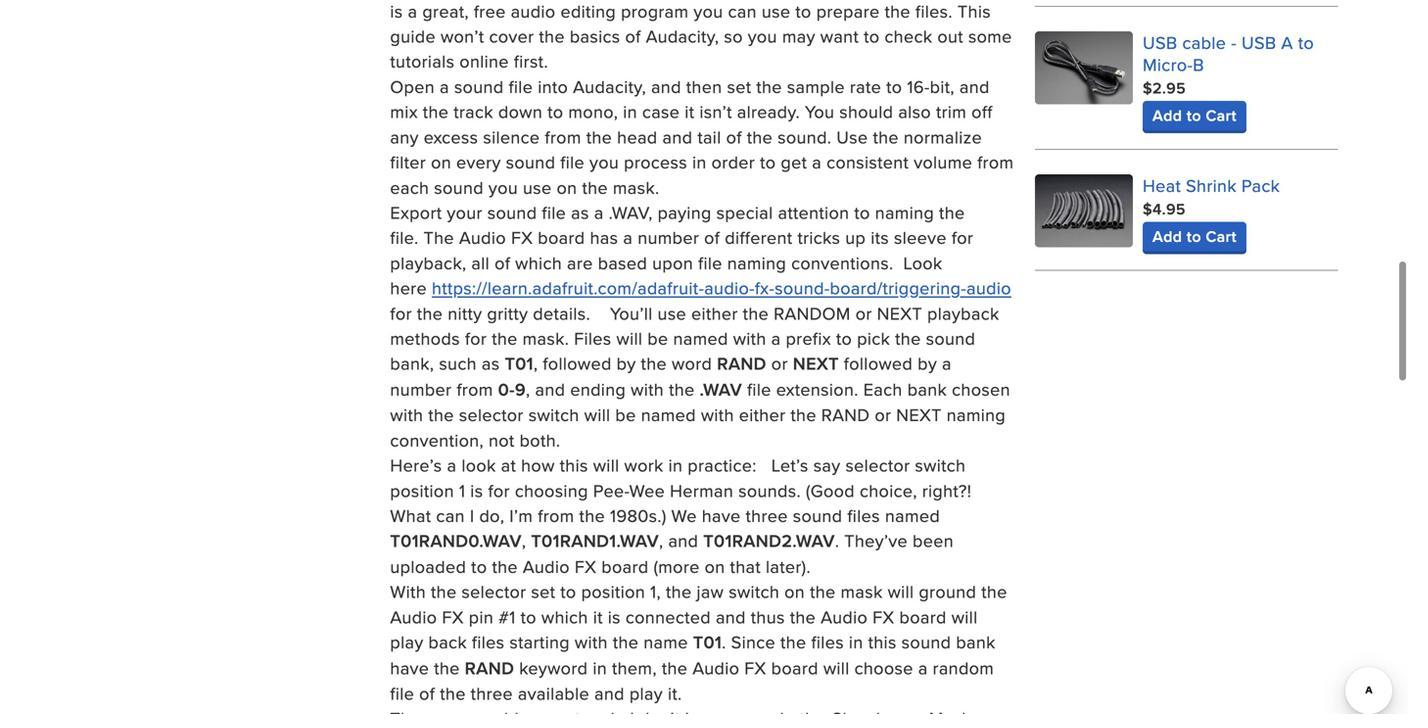 Task type: describe. For each thing, give the bounding box(es) containing it.
9
[[515, 377, 526, 402]]

t01 , followed by the word rand or next
[[505, 351, 839, 376]]

choice,
[[860, 478, 918, 503]]

with down the .wav
[[701, 402, 735, 427]]

keyword
[[520, 655, 588, 680]]

it inside . they've been uploaded to the audio fx board (more on that later). with the selector set to position 1, the jaw switch on the mask will ground the audio fx pin #1 to which it is connected and thus the audio fx board will play back files starting with the name
[[593, 604, 603, 629]]

been
[[913, 528, 954, 553]]

say
[[814, 453, 841, 478]]

1 vertical spatial named
[[641, 402, 696, 427]]

this inside file extension. each bank chosen with the selector switch will be named with either the rand or next naming convention, not both. here's a look at how this will work in practice:   let's say selector switch position 1 is for choosing pee-wee herman sounds. (good choice, right?! what can i do, i'm from the 1980s.) we have three sound files named t01rand0.wav , t01rand1.wav , and t01rand2.wav
[[560, 453, 589, 478]]

next inside https://learn.adafruit.com/adafruit-audio-fx-sound-board/triggering-audio for the nitty gritty details.    you'll use either the random or next playback methods for the mask. files will be named with a prefix to pick the sound bank, such as
[[878, 301, 923, 326]]

for down here
[[390, 301, 412, 326]]

extension.
[[777, 377, 859, 402]]

audio
[[967, 275, 1012, 300]]

to right a
[[1299, 30, 1315, 55]]

playback
[[928, 301, 1000, 326]]

from inside file extension. each bank chosen with the selector switch will be named with either the rand or next naming convention, not both. here's a look at how this will work in practice:   let's say selector switch position 1 is for choosing pee-wee herman sounds. (good choice, right?! what can i do, i'm from the 1980s.) we have three sound files named t01rand0.wav , t01rand1.wav , and t01rand2.wav
[[538, 503, 575, 528]]

1 vertical spatial next
[[793, 351, 839, 376]]

a inside keyword in them, the audio fx board will choose a random file of the three available and play it.
[[919, 655, 928, 680]]

audio down with
[[390, 604, 437, 629]]

fx down t01rand1.wav
[[575, 554, 597, 579]]

heat shrink pack $4.95 add to cart
[[1143, 173, 1281, 248]]

with
[[390, 579, 426, 604]]

0 horizontal spatial switch
[[529, 402, 580, 427]]

1980s.)
[[610, 503, 667, 528]]

in inside file extension. each bank chosen with the selector switch will be named with either the rand or next naming convention, not both. here's a look at how this will work in practice:   let's say selector switch position 1 is for choosing pee-wee herman sounds. (good choice, right?! what can i do, i'm from the 1980s.) we have three sound files named t01rand0.wav , t01rand1.wav , and t01rand2.wav
[[669, 453, 683, 478]]

sound down silence
[[506, 149, 556, 174]]

into
[[538, 74, 568, 99]]

to left get
[[760, 149, 776, 174]]

up
[[846, 225, 866, 250]]

add to cart link for cart
[[1143, 222, 1247, 251]]

three inside keyword in them, the audio fx board will choose a random file of the three available and play it.
[[471, 681, 513, 706]]

then
[[687, 74, 723, 99]]

at
[[501, 453, 516, 478]]

use inside open a sound file into audacity, and then set the sample rate to 16-bit, and mix the track down to mono, in case it isn't already. you should also trim off any excess silence from the head and tail of the sound. use the normalize filter on every sound file you process in order to get a consistent volume from each sound you use on the mask. export your sound file as a .wav, paying special attention to naming the file. the audio fx board has a number of different tricks up its sleeve for playback, all of which are based upon file naming conventions.  look here
[[523, 175, 552, 200]]

practice:
[[688, 453, 757, 478]]

and inside keyword in them, the audio fx board will choose a random file of the three available and play it.
[[595, 681, 625, 706]]

file inside file extension. each bank chosen with the selector switch will be named with either the rand or next naming convention, not both. here's a look at how this will work in practice:   let's say selector switch position 1 is for choosing pee-wee herman sounds. (good choice, right?! what can i do, i'm from the 1980s.) we have three sound files named t01rand0.wav , t01rand1.wav , and t01rand2.wav
[[748, 377, 772, 402]]

word
[[672, 351, 713, 376]]

that
[[730, 554, 761, 579]]

each
[[864, 377, 903, 402]]

you'll
[[610, 301, 653, 326]]

to down into
[[548, 99, 564, 124]]

back
[[429, 630, 467, 655]]

this inside . since the files in this sound bank have the
[[869, 630, 897, 655]]

bank,
[[390, 351, 434, 376]]

audacity,
[[573, 74, 647, 99]]

heat shrink pack link
[[1143, 173, 1281, 198]]

audio down 'mask'
[[821, 604, 868, 629]]

followed by a number from
[[390, 351, 952, 402]]

your
[[447, 200, 483, 225]]

for down nitty
[[465, 326, 487, 351]]

play inside . they've been uploaded to the audio fx board (more on that later). with the selector set to position 1, the jaw switch on the mask will ground the audio fx pin #1 to which it is connected and thus the audio fx board will play back files starting with the name
[[390, 630, 424, 655]]

for inside file extension. each bank chosen with the selector switch will be named with either the rand or next naming convention, not both. here's a look at how this will work in practice:   let's say selector switch position 1 is for choosing pee-wee herman sounds. (good choice, right?! what can i do, i'm from the 1980s.) we have three sound files named t01rand0.wav , t01rand1.wav , and t01rand2.wav
[[488, 478, 510, 503]]

.wav,
[[609, 200, 653, 225]]

add inside usb cable - usb a to micro-b $2.95 add to cart
[[1153, 104, 1183, 127]]

methods
[[390, 326, 460, 351]]

jaw
[[697, 579, 724, 604]]

will down ending
[[585, 402, 611, 427]]

mask
[[841, 579, 883, 604]]

a right open
[[440, 74, 450, 99]]

volume
[[914, 149, 973, 174]]

to down 't01rand0.wav'
[[471, 554, 487, 579]]

order
[[712, 149, 756, 174]]

selector inside . they've been uploaded to the audio fx board (more on that later). with the selector set to position 1, the jaw switch on the mask will ground the audio fx pin #1 to which it is connected and thus the audio fx board will play back files starting with the name
[[462, 579, 527, 604]]

0 horizontal spatial you
[[489, 175, 518, 200]]

open a sound file into audacity, and then set the sample rate to 16-bit, and mix the track down to mono, in case it isn't already. you should also trim off any excess silence from the head and tail of the sound. use the normalize filter on every sound file you process in order to get a consistent volume from each sound you use on the mask. export your sound file as a .wav, paying special attention to naming the file. the audio fx board has a number of different tricks up its sleeve for playback, all of which are based upon file naming conventions.  look here
[[390, 74, 1014, 300]]

rate
[[850, 74, 882, 99]]

silence
[[483, 124, 540, 149]]

will right 'mask'
[[888, 579, 915, 604]]

board down t01rand1.wav
[[602, 554, 649, 579]]

a inside followed by a number from
[[943, 351, 952, 376]]

file inside keyword in them, the audio fx board will choose a random file of the three available and play it.
[[390, 681, 415, 706]]

look
[[904, 250, 943, 275]]

set inside open a sound file into audacity, and then set the sample rate to 16-bit, and mix the track down to mono, in case it isn't already. you should also trim off any excess silence from the head and tail of the sound. use the normalize filter on every sound file you process in order to get a consistent volume from each sound you use on the mask. export your sound file as a .wav, paying special attention to naming the file. the audio fx board has a number of different tricks up its sleeve for playback, all of which are based upon file naming conventions.  look here
[[727, 74, 752, 99]]

1
[[459, 478, 466, 503]]

with inside https://learn.adafruit.com/adafruit-audio-fx-sound-board/triggering-audio for the nitty gritty details.    you'll use either the random or next playback methods for the mask. files will be named with a prefix to pick the sound bank, such as
[[734, 326, 767, 351]]

use
[[837, 124, 869, 149]]

on up are
[[557, 175, 578, 200]]

it inside open a sound file into audacity, and then set the sample rate to 16-bit, and mix the track down to mono, in case it isn't already. you should also trim off any excess silence from the head and tail of the sound. use the normalize filter on every sound file you process in order to get a consistent volume from each sound you use on the mask. export your sound file as a .wav, paying special attention to naming the file. the audio fx board has a number of different tricks up its sleeve for playback, all of which are based upon file naming conventions.  look here
[[685, 99, 695, 124]]

will up pee-
[[593, 453, 620, 478]]

should
[[840, 99, 894, 124]]

track
[[454, 99, 494, 124]]

uploaded
[[390, 554, 467, 579]]

b
[[1194, 52, 1205, 77]]

number inside followed by a number from
[[390, 377, 452, 402]]

t01rand2.wav
[[704, 528, 836, 554]]

by inside followed by a number from
[[918, 351, 938, 376]]

a up has
[[594, 200, 604, 225]]

files inside file extension. each bank chosen with the selector switch will be named with either the rand or next naming convention, not both. here's a look at how this will work in practice:   let's say selector switch position 1 is for choosing pee-wee herman sounds. (good choice, right?! what can i do, i'm from the 1980s.) we have three sound files named t01rand0.wav , t01rand1.wav , and t01rand2.wav
[[848, 503, 881, 528]]

position inside . they've been uploaded to the audio fx board (more on that later). with the selector set to position 1, the jaw switch on the mask will ground the audio fx pin #1 to which it is connected and thus the audio fx board will play back files starting with the name
[[582, 579, 646, 604]]

0 vertical spatial naming
[[876, 200, 935, 225]]

audio down t01rand1.wav
[[523, 554, 570, 579]]

later).
[[766, 554, 811, 579]]

followed inside t01 , followed by the word rand or next
[[543, 351, 612, 376]]

audio-
[[705, 275, 755, 300]]

of inside keyword in them, the audio fx board will choose a random file of the three available and play it.
[[419, 681, 435, 706]]

bank inside . since the files in this sound bank have the
[[957, 630, 996, 655]]

to inside https://learn.adafruit.com/adafruit-audio-fx-sound-board/triggering-audio for the nitty gritty details.    you'll use either the random or next playback methods for the mask. files will be named with a prefix to pick the sound bank, such as
[[837, 326, 853, 351]]

three inside file extension. each bank chosen with the selector switch will be named with either the rand or next naming convention, not both. here's a look at how this will work in practice:   let's say selector switch position 1 is for choosing pee-wee herman sounds. (good choice, right?! what can i do, i'm from the 1980s.) we have three sound files named t01rand0.wav , t01rand1.wav , and t01rand2.wav
[[746, 503, 788, 528]]

play inside keyword in them, the audio fx board will choose a random file of the three available and play it.
[[630, 681, 663, 706]]

.wav
[[700, 377, 743, 402]]

files inside . since the files in this sound bank have the
[[812, 630, 845, 655]]

will inside https://learn.adafruit.com/adafruit-audio-fx-sound-board/triggering-audio for the nitty gritty details.    you'll use either the random or next playback methods for the mask. files will be named with a prefix to pick the sound bank, such as
[[617, 326, 643, 351]]

random
[[933, 655, 995, 680]]

2 usb from the left
[[1242, 30, 1277, 55]]

usb cable - usb a to micro-b - 3 foot long image
[[1036, 31, 1134, 105]]

a
[[1282, 30, 1294, 55]]

get
[[781, 149, 808, 174]]

1,
[[651, 579, 661, 604]]

special
[[717, 200, 774, 225]]

as inside https://learn.adafruit.com/adafruit-audio-fx-sound-board/triggering-audio for the nitty gritty details.    you'll use either the random or next playback methods for the mask. files will be named with a prefix to pick the sound bank, such as
[[482, 351, 500, 376]]

such
[[439, 351, 477, 376]]

convention,
[[390, 428, 484, 453]]

and inside . they've been uploaded to the audio fx board (more on that later). with the selector set to position 1, the jaw switch on the mask will ground the audio fx pin #1 to which it is connected and thus the audio fx board will play back files starting with the name
[[716, 604, 746, 629]]

process
[[624, 149, 688, 174]]

a right has
[[623, 225, 633, 250]]

and down case
[[663, 124, 693, 149]]

chosen
[[952, 377, 1011, 402]]

wee
[[630, 478, 665, 503]]

bank inside file extension. each bank chosen with the selector switch will be named with either the rand or next naming convention, not both. here's a look at how this will work in practice:   let's say selector switch position 1 is for choosing pee-wee herman sounds. (good choice, right?! what can i do, i'm from the 1980s.) we have three sound files named t01rand0.wav , t01rand1.wav , and t01rand2.wav
[[908, 377, 948, 402]]

let's
[[772, 453, 809, 478]]

with inside . they've been uploaded to the audio fx board (more on that later). with the selector set to position 1, the jaw switch on the mask will ground the audio fx pin #1 to which it is connected and thus the audio fx board will play back files starting with the name
[[575, 630, 608, 655]]

or inside t01 , followed by the word rand or next
[[772, 351, 788, 376]]

sound up track
[[454, 74, 504, 99]]

board inside open a sound file into audacity, and then set the sample rate to 16-bit, and mix the track down to mono, in case it isn't already. you should also trim off any excess silence from the head and tail of the sound. use the normalize filter on every sound file you process in order to get a consistent volume from each sound you use on the mask. export your sound file as a .wav, paying special attention to naming the file. the audio fx board has a number of different tricks up its sleeve for playback, all of which are based upon file naming conventions.  look here
[[538, 225, 585, 250]]

prefix
[[786, 326, 832, 351]]

trim
[[937, 99, 967, 124]]

number inside open a sound file into audacity, and then set the sample rate to 16-bit, and mix the track down to mono, in case it isn't already. you should also trim off any excess silence from the head and tail of the sound. use the normalize filter on every sound file you process in order to get a consistent volume from each sound you use on the mask. export your sound file as a .wav, paying special attention to naming the file. the audio fx board has a number of different tricks up its sleeve for playback, all of which are based upon file naming conventions.  look here
[[638, 225, 700, 250]]

-
[[1232, 30, 1237, 55]]

is inside . they've been uploaded to the audio fx board (more on that later). with the selector set to position 1, the jaw switch on the mask will ground the audio fx pin #1 to which it is connected and thus the audio fx board will play back files starting with the name
[[608, 604, 621, 629]]

as inside open a sound file into audacity, and then set the sample rate to 16-bit, and mix the track down to mono, in case it isn't already. you should also trim off any excess silence from the head and tail of the sound. use the normalize filter on every sound file you process in order to get a consistent volume from each sound you use on the mask. export your sound file as a .wav, paying special attention to naming the file. the audio fx board has a number of different tricks up its sleeve for playback, all of which are based upon file naming conventions.  look here
[[571, 200, 590, 225]]

from inside followed by a number from
[[457, 377, 493, 402]]

0-9 , and ending with the .wav
[[498, 377, 743, 402]]

every
[[457, 149, 501, 174]]

switch inside . they've been uploaded to the audio fx board (more on that later). with the selector set to position 1, the jaw switch on the mask will ground the audio fx pin #1 to which it is connected and thus the audio fx board will play back files starting with the name
[[729, 579, 780, 604]]

either inside https://learn.adafruit.com/adafruit-audio-fx-sound-board/triggering-audio for the nitty gritty details.    you'll use either the random or next playback methods for the mask. files will be named with a prefix to pick the sound bank, such as
[[692, 301, 738, 326]]

pack
[[1242, 173, 1281, 198]]

audio inside keyword in them, the audio fx board will choose a random file of the three available and play it.
[[693, 655, 740, 680]]

of right all
[[495, 250, 511, 275]]

use inside https://learn.adafruit.com/adafruit-audio-fx-sound-board/triggering-audio for the nitty gritty details.    you'll use either the random or next playback methods for the mask. files will be named with a prefix to pick the sound bank, such as
[[658, 301, 687, 326]]

files
[[574, 326, 612, 351]]

in up head
[[623, 99, 638, 124]]

both.
[[520, 428, 561, 453]]

https://learn.adafruit.com/adafruit-audio-fx-sound-board/triggering-audio link
[[432, 275, 1012, 300]]

16-
[[908, 74, 930, 99]]

sound up your at the top
[[434, 175, 484, 200]]

board down ground
[[900, 604, 947, 629]]

it.
[[668, 681, 682, 706]]

0 vertical spatial selector
[[459, 402, 524, 427]]

board/triggering-
[[830, 275, 967, 300]]

on down excess
[[431, 149, 452, 174]]

0 vertical spatial rand
[[717, 351, 767, 376]]

paying
[[658, 200, 712, 225]]

(more
[[654, 554, 700, 579]]

1 vertical spatial selector
[[846, 453, 911, 478]]

either inside file extension. each bank chosen with the selector switch will be named with either the rand or next naming convention, not both. here's a look at how this will work in practice:   let's say selector switch position 1 is for choosing pee-wee herman sounds. (good choice, right?! what can i do, i'm from the 1980s.) we have three sound files named t01rand0.wav , t01rand1.wav , and t01rand2.wav
[[739, 402, 786, 427]]

fx inside open a sound file into audacity, and then set the sample rate to 16-bit, and mix the track down to mono, in case it isn't already. you should also trim off any excess silence from the head and tail of the sound. use the normalize filter on every sound file you process in order to get a consistent volume from each sound you use on the mask. export your sound file as a .wav, paying special attention to naming the file. the audio fx board has a number of different tricks up its sleeve for playback, all of which are based upon file naming conventions.  look here
[[511, 225, 533, 250]]

sleeve
[[895, 225, 947, 250]]

a inside https://learn.adafruit.com/adafruit-audio-fx-sound-board/triggering-audio for the nitty gritty details.    you'll use either the random or next playback methods for the mask. files will be named with a prefix to pick the sound bank, such as
[[772, 326, 781, 351]]

mono,
[[569, 99, 618, 124]]

which inside . they've been uploaded to the audio fx board (more on that later). with the selector set to position 1, the jaw switch on the mask will ground the audio fx pin #1 to which it is connected and thus the audio fx board will play back files starting with the name
[[542, 604, 589, 629]]

attention
[[778, 200, 850, 225]]

based
[[598, 250, 648, 275]]



Task type: locate. For each thing, give the bounding box(es) containing it.
0 vertical spatial position
[[390, 478, 454, 503]]

1 horizontal spatial three
[[746, 503, 788, 528]]

number up the upon
[[638, 225, 700, 250]]

thus
[[751, 604, 786, 629]]

set inside . they've been uploaded to the audio fx board (more on that later). with the selector set to position 1, the jaw switch on the mask will ground the audio fx pin #1 to which it is connected and thus the audio fx board will play back files starting with the name
[[531, 579, 556, 604]]

0 vertical spatial add
[[1153, 104, 1183, 127]]

play
[[390, 630, 424, 655], [630, 681, 663, 706]]

be inside file extension. each bank chosen with the selector switch will be named with either the rand or next naming convention, not both. here's a look at how this will work in practice:   let's say selector switch position 1 is for choosing pee-wee herman sounds. (good choice, right?! what can i do, i'm from the 1980s.) we have three sound files named t01rand0.wav , t01rand1.wav , and t01rand2.wav
[[616, 402, 636, 427]]

sound.
[[778, 124, 832, 149]]

next down each in the right of the page
[[897, 402, 942, 427]]

play down them,
[[630, 681, 663, 706]]

with
[[734, 326, 767, 351], [631, 377, 664, 402], [390, 402, 424, 427], [701, 402, 735, 427], [575, 630, 608, 655]]

1 horizontal spatial have
[[702, 503, 741, 528]]

as up 0-
[[482, 351, 500, 376]]

2 horizontal spatial naming
[[947, 402, 1006, 427]]

0 horizontal spatial bank
[[908, 377, 948, 402]]

0 horizontal spatial three
[[471, 681, 513, 706]]

will
[[617, 326, 643, 351], [585, 402, 611, 427], [593, 453, 620, 478], [888, 579, 915, 604], [952, 604, 978, 629], [824, 655, 850, 680]]

add to cart link down $2.95 at right top
[[1143, 101, 1247, 130]]

have
[[702, 503, 741, 528], [390, 655, 429, 680]]

be inside https://learn.adafruit.com/adafruit-audio-fx-sound-board/triggering-audio for the nitty gritty details.    you'll use either the random or next playback methods for the mask. files will be named with a prefix to pick the sound bank, such as
[[648, 326, 669, 351]]

sound right your at the top
[[488, 200, 537, 225]]

2 add from the top
[[1153, 225, 1183, 248]]

next inside file extension. each bank chosen with the selector switch will be named with either the rand or next naming convention, not both. here's a look at how this will work in practice:   let's say selector switch position 1 is for choosing pee-wee herman sounds. (good choice, right?! what can i do, i'm from the 1980s.) we have three sound files named t01rand0.wav , t01rand1.wav , and t01rand2.wav
[[897, 402, 942, 427]]

1 vertical spatial it
[[593, 604, 603, 629]]

0 horizontal spatial either
[[692, 301, 738, 326]]

either down https://learn.adafruit.com/adafruit-audio-fx-sound-board/triggering-audio link
[[692, 301, 738, 326]]

2 by from the left
[[918, 351, 938, 376]]

. they've been uploaded to the audio fx board (more on that later). with the selector set to position 1, the jaw switch on the mask will ground the audio fx pin #1 to which it is connected and thus the audio fx board will play back files starting with the name
[[390, 528, 1008, 655]]

1 vertical spatial use
[[658, 301, 687, 326]]

here's
[[390, 453, 442, 478]]

board
[[538, 225, 585, 250], [602, 554, 649, 579], [900, 604, 947, 629], [772, 655, 819, 680]]

be
[[648, 326, 669, 351], [616, 402, 636, 427]]

2 horizontal spatial rand
[[822, 402, 870, 427]]

which inside open a sound file into audacity, and then set the sample rate to 16-bit, and mix the track down to mono, in case it isn't already. you should also trim off any excess silence from the head and tail of the sound. use the normalize filter on every sound file you process in order to get a consistent volume from each sound you use on the mask. export your sound file as a .wav, paying special attention to naming the file. the audio fx board has a number of different tricks up its sleeve for playback, all of which are based upon file naming conventions.  look here
[[516, 250, 562, 275]]

with up keyword
[[575, 630, 608, 655]]

use right you'll
[[658, 301, 687, 326]]

0 horizontal spatial this
[[560, 453, 589, 478]]

0-
[[498, 377, 515, 402]]

. for since
[[722, 630, 727, 655]]

number down the bank,
[[390, 377, 452, 402]]

what
[[390, 503, 432, 528]]

1 vertical spatial or
[[772, 351, 788, 376]]

sound up random
[[902, 630, 952, 655]]

1 vertical spatial bank
[[957, 630, 996, 655]]

mask. inside open a sound file into audacity, and then set the sample rate to 16-bit, and mix the track down to mono, in case it isn't already. you should also trim off any excess silence from the head and tail of the sound. use the normalize filter on every sound file you process in order to get a consistent volume from each sound you use on the mask. export your sound file as a .wav, paying special attention to naming the file. the audio fx board has a number of different tricks up its sleeve for playback, all of which are based upon file naming conventions.  look here
[[613, 175, 660, 200]]

excess
[[424, 124, 479, 149]]

is
[[471, 478, 483, 503], [608, 604, 621, 629]]

it
[[685, 99, 695, 124], [593, 604, 603, 629]]

audio
[[459, 225, 506, 250], [523, 554, 570, 579], [390, 604, 437, 629], [821, 604, 868, 629], [693, 655, 740, 680]]

audio down since
[[693, 655, 740, 680]]

playback,
[[390, 250, 467, 275]]

and up off
[[960, 74, 990, 99]]

position left 1,
[[582, 579, 646, 604]]

0 vertical spatial switch
[[529, 402, 580, 427]]

1 horizontal spatial this
[[869, 630, 897, 655]]

1 vertical spatial cart
[[1206, 225, 1237, 248]]

0 vertical spatial named
[[674, 326, 729, 351]]

files
[[848, 503, 881, 528], [472, 630, 505, 655], [812, 630, 845, 655]]

naming up sleeve
[[876, 200, 935, 225]]

with down t01 , followed by the word rand or next
[[631, 377, 664, 402]]

or down each in the right of the page
[[875, 402, 892, 427]]

, inside t01 , followed by the word rand or next
[[534, 351, 538, 376]]

by
[[617, 351, 636, 376], [918, 351, 938, 376]]

can
[[436, 503, 465, 528]]

https://learn.adafruit.com/adafruit-audio-fx-sound-board/triggering-audio for the nitty gritty details.    you'll use either the random or next playback methods for the mask. files will be named with a prefix to pick the sound bank, such as
[[390, 275, 1012, 376]]

. for they've
[[836, 528, 840, 553]]

cart inside heat shrink pack $4.95 add to cart
[[1206, 225, 1237, 248]]

t01rand1.wav
[[531, 528, 659, 554]]

mask. inside https://learn.adafruit.com/adafruit-audio-fx-sound-board/triggering-audio for the nitty gritty details.    you'll use either the random or next playback methods for the mask. files will be named with a prefix to pick the sound bank, such as
[[523, 326, 569, 351]]

sound inside file extension. each bank chosen with the selector switch will be named with either the rand or next naming convention, not both. here's a look at how this will work in practice:   let's say selector switch position 1 is for choosing pee-wee herman sounds. (good choice, right?! what can i do, i'm from the 1980s.) we have three sound files named t01rand0.wav , t01rand1.wav , and t01rand2.wav
[[793, 503, 843, 528]]

you down head
[[590, 149, 619, 174]]

bank up random
[[957, 630, 996, 655]]

fx-
[[755, 275, 775, 300]]

named up been in the right of the page
[[886, 503, 941, 528]]

starting
[[510, 630, 570, 655]]

to left 16-
[[887, 74, 903, 99]]

0 vertical spatial bank
[[908, 377, 948, 402]]

either
[[692, 301, 738, 326], [739, 402, 786, 427]]

it left the isn't
[[685, 99, 695, 124]]

0 horizontal spatial files
[[472, 630, 505, 655]]

0 vertical spatial use
[[523, 175, 552, 200]]

2 followed from the left
[[844, 351, 913, 376]]

1 vertical spatial add
[[1153, 225, 1183, 248]]

in inside . since the files in this sound bank have the
[[849, 630, 864, 655]]

down
[[499, 99, 543, 124]]

#1
[[499, 604, 516, 629]]

add to cart link for micro-
[[1143, 101, 1247, 130]]

are
[[567, 250, 593, 275]]

, inside 0-9 , and ending with the .wav
[[526, 377, 531, 402]]

set up the isn't
[[727, 74, 752, 99]]

not
[[489, 428, 515, 453]]

with down fx-
[[734, 326, 767, 351]]

0 vertical spatial it
[[685, 99, 695, 124]]

1 horizontal spatial play
[[630, 681, 663, 706]]

you down the every
[[489, 175, 518, 200]]

three left available
[[471, 681, 513, 706]]

1 horizontal spatial set
[[727, 74, 752, 99]]

or down prefix
[[772, 351, 788, 376]]

to down b
[[1187, 104, 1202, 127]]

and down jaw
[[716, 604, 746, 629]]

already.
[[738, 99, 800, 124]]

with inside 0-9 , and ending with the .wav
[[631, 377, 664, 402]]

isn't
[[700, 99, 733, 124]]

on up jaw
[[705, 554, 726, 579]]

pee-
[[594, 478, 630, 503]]

2 vertical spatial naming
[[947, 402, 1006, 427]]

1 horizontal spatial bank
[[957, 630, 996, 655]]

0 vertical spatial three
[[746, 503, 788, 528]]

1 horizontal spatial you
[[590, 149, 619, 174]]

with up the convention,
[[390, 402, 424, 427]]

by inside t01 , followed by the word rand or next
[[617, 351, 636, 376]]

2 vertical spatial or
[[875, 402, 892, 427]]

do,
[[480, 503, 505, 528]]

and inside 0-9 , and ending with the .wav
[[535, 377, 566, 402]]

to down t01rand1.wav
[[561, 579, 577, 604]]

1 horizontal spatial use
[[658, 301, 687, 326]]

is left connected
[[608, 604, 621, 629]]

0 vertical spatial mask.
[[613, 175, 660, 200]]

have inside . since the files in this sound bank have the
[[390, 655, 429, 680]]

bank right each in the right of the page
[[908, 377, 948, 402]]

either down the .wav
[[739, 402, 786, 427]]

this up choose
[[869, 630, 897, 655]]

1 vertical spatial have
[[390, 655, 429, 680]]

as
[[571, 200, 590, 225], [482, 351, 500, 376]]

consistent
[[827, 149, 909, 174]]

add to cart link
[[1143, 101, 1247, 130], [1143, 222, 1247, 251]]

will down ground
[[952, 604, 978, 629]]

0 horizontal spatial is
[[471, 478, 483, 503]]

board inside keyword in them, the audio fx board will choose a random file of the three available and play it.
[[772, 655, 819, 680]]

fx down 'mask'
[[873, 604, 895, 629]]

selector up the 'not'
[[459, 402, 524, 427]]

rand down extension.
[[822, 402, 870, 427]]

1 horizontal spatial be
[[648, 326, 669, 351]]

fx down since
[[745, 655, 767, 680]]

2 horizontal spatial or
[[875, 402, 892, 427]]

2 add to cart link from the top
[[1143, 222, 1247, 251]]

0 horizontal spatial use
[[523, 175, 552, 200]]

in down tail
[[693, 149, 707, 174]]

the inside 0-9 , and ending with the .wav
[[669, 377, 695, 402]]

sound down (good
[[793, 503, 843, 528]]

selector up choice, on the bottom right
[[846, 453, 911, 478]]

have down herman on the bottom
[[702, 503, 741, 528]]

t01 for t01 , followed by the word rand or next
[[505, 351, 534, 376]]

1 vertical spatial either
[[739, 402, 786, 427]]

0 vertical spatial t01
[[505, 351, 534, 376]]

is inside file extension. each bank chosen with the selector switch will be named with either the rand or next naming convention, not both. here's a look at how this will work in practice:   let's say selector switch position 1 is for choosing pee-wee herman sounds. (good choice, right?! what can i do, i'm from the 1980s.) we have three sound files named t01rand0.wav , t01rand1.wav , and t01rand2.wav
[[471, 478, 483, 503]]

. inside . they've been uploaded to the audio fx board (more on that later). with the selector set to position 1, the jaw switch on the mask will ground the audio fx pin #1 to which it is connected and thus the audio fx board will play back files starting with the name
[[836, 528, 840, 553]]

use
[[523, 175, 552, 200], [658, 301, 687, 326]]

shrink
[[1187, 173, 1237, 198]]

0 horizontal spatial or
[[772, 351, 788, 376]]

0 horizontal spatial have
[[390, 655, 429, 680]]

as up are
[[571, 200, 590, 225]]

choose
[[855, 655, 914, 680]]

will inside keyword in them, the audio fx board will choose a random file of the three available and play it.
[[824, 655, 850, 680]]

usb right "-"
[[1242, 30, 1277, 55]]

0 horizontal spatial it
[[593, 604, 603, 629]]

cable
[[1183, 30, 1227, 55]]

1 cart from the top
[[1206, 104, 1237, 127]]

have down back
[[390, 655, 429, 680]]

audio inside open a sound file into audacity, and then set the sample rate to 16-bit, and mix the track down to mono, in case it isn't already. you should also trim off any excess silence from the head and tail of the sound. use the normalize filter on every sound file you process in order to get a consistent volume from each sound you use on the mask. export your sound file as a .wav, paying special attention to naming the file. the audio fx board has a number of different tricks up its sleeve for playback, all of which are based upon file naming conventions.  look here
[[459, 225, 506, 250]]

. inside . since the files in this sound bank have the
[[722, 630, 727, 655]]

1 vertical spatial switch
[[916, 453, 966, 478]]

connected
[[626, 604, 711, 629]]

and down them,
[[595, 681, 625, 706]]

also
[[899, 99, 932, 124]]

1 followed from the left
[[543, 351, 612, 376]]

. since the files in this sound bank have the
[[390, 630, 996, 680]]

have inside file extension. each bank chosen with the selector switch will be named with either the rand or next naming convention, not both. here's a look at how this will work in practice:   let's say selector switch position 1 is for choosing pee-wee herman sounds. (good choice, right?! what can i do, i'm from the 1980s.) we have three sound files named t01rand0.wav , t01rand1.wav , and t01rand2.wav
[[702, 503, 741, 528]]

herman
[[670, 478, 734, 503]]

1 vertical spatial .
[[722, 630, 727, 655]]

cart inside usb cable - usb a to micro-b $2.95 add to cart
[[1206, 104, 1237, 127]]

rand down back
[[465, 655, 515, 681]]

a right get
[[812, 149, 822, 174]]

or inside file extension. each bank chosen with the selector switch will be named with either the rand or next naming convention, not both. here's a look at how this will work in practice:   let's say selector switch position 1 is for choosing pee-wee herman sounds. (good choice, right?! what can i do, i'm from the 1980s.) we have three sound files named t01rand0.wav , t01rand1.wav , and t01rand2.wav
[[875, 402, 892, 427]]

1 vertical spatial is
[[608, 604, 621, 629]]

1 usb from the left
[[1143, 30, 1178, 55]]

0 horizontal spatial set
[[531, 579, 556, 604]]

2 vertical spatial rand
[[465, 655, 515, 681]]

1 by from the left
[[617, 351, 636, 376]]

mix
[[390, 99, 418, 124]]

heat
[[1143, 173, 1182, 198]]

1 horizontal spatial as
[[571, 200, 590, 225]]

we
[[672, 503, 697, 528]]

of right tail
[[727, 124, 742, 149]]

selector
[[459, 402, 524, 427], [846, 453, 911, 478], [462, 579, 527, 604]]

2 vertical spatial next
[[897, 402, 942, 427]]

1 add to cart link from the top
[[1143, 101, 1247, 130]]

a right choose
[[919, 655, 928, 680]]

0 vertical spatial as
[[571, 200, 590, 225]]

1 horizontal spatial number
[[638, 225, 700, 250]]

0 vertical spatial which
[[516, 250, 562, 275]]

2 cart from the top
[[1206, 225, 1237, 248]]

from down choosing
[[538, 503, 575, 528]]

1 vertical spatial this
[[869, 630, 897, 655]]

from down off
[[978, 149, 1014, 174]]

1 horizontal spatial either
[[739, 402, 786, 427]]

https://learn.adafruit.com/adafruit-
[[432, 275, 705, 300]]

0 horizontal spatial naming
[[728, 250, 787, 275]]

open
[[390, 74, 435, 99]]

usb
[[1143, 30, 1178, 55], [1242, 30, 1277, 55]]

position down here's
[[390, 478, 454, 503]]

close up of ends of various small heat shink tubes image
[[1036, 174, 1134, 248]]

to left pick
[[837, 326, 853, 351]]

0 horizontal spatial .
[[722, 630, 727, 655]]

0 vertical spatial cart
[[1206, 104, 1237, 127]]

1 vertical spatial naming
[[728, 250, 787, 275]]

this
[[560, 453, 589, 478], [869, 630, 897, 655]]

2 vertical spatial selector
[[462, 579, 527, 604]]

0 vertical spatial or
[[856, 301, 873, 326]]

naming inside file extension. each bank chosen with the selector switch will be named with either the rand or next naming convention, not both. here's a look at how this will work in practice:   let's say selector switch position 1 is for choosing pee-wee herman sounds. (good choice, right?! what can i do, i'm from the 1980s.) we have three sound files named t01rand0.wav , t01rand1.wav , and t01rand2.wav
[[947, 402, 1006, 427]]

add inside heat shrink pack $4.95 add to cart
[[1153, 225, 1183, 248]]

to inside heat shrink pack $4.95 add to cart
[[1187, 225, 1202, 248]]

0 vertical spatial have
[[702, 503, 741, 528]]

1 horizontal spatial followed
[[844, 351, 913, 376]]

2 vertical spatial switch
[[729, 579, 780, 604]]

here
[[390, 275, 427, 300]]

1 horizontal spatial naming
[[876, 200, 935, 225]]

. left they've
[[836, 528, 840, 553]]

2 horizontal spatial files
[[848, 503, 881, 528]]

files inside . they've been uploaded to the audio fx board (more on that later). with the selector set to position 1, the jaw switch on the mask will ground the audio fx pin #1 to which it is connected and thus the audio fx board will play back files starting with the name
[[472, 630, 505, 655]]

filter
[[390, 149, 426, 174]]

followed down pick
[[844, 351, 913, 376]]

followed inside followed by a number from
[[844, 351, 913, 376]]

1 vertical spatial add to cart link
[[1143, 222, 1247, 251]]

to right #1
[[521, 604, 537, 629]]

0 horizontal spatial rand
[[465, 655, 515, 681]]

position inside file extension. each bank chosen with the selector switch will be named with either the rand or next naming convention, not both. here's a look at how this will work in practice:   let's say selector switch position 1 is for choosing pee-wee herman sounds. (good choice, right?! what can i do, i'm from the 1980s.) we have three sound files named t01rand0.wav , t01rand1.wav , and t01rand2.wav
[[390, 478, 454, 503]]

or inside https://learn.adafruit.com/adafruit-audio-fx-sound-board/triggering-audio for the nitty gritty details.    you'll use either the random or next playback methods for the mask. files will be named with a prefix to pick the sound bank, such as
[[856, 301, 873, 326]]

and right 9
[[535, 377, 566, 402]]

and inside file extension. each bank chosen with the selector switch will be named with either the rand or next naming convention, not both. here's a look at how this will work in practice:   let's say selector switch position 1 is for choosing pee-wee herman sounds. (good choice, right?! what can i do, i'm from the 1980s.) we have three sound files named t01rand0.wav , t01rand1.wav , and t01rand2.wav
[[669, 528, 699, 553]]

file. the
[[390, 225, 455, 250]]

mask. up .wav,
[[613, 175, 660, 200]]

0 vertical spatial add to cart link
[[1143, 101, 1247, 130]]

t01 for t01
[[693, 630, 722, 655]]

audio up all
[[459, 225, 506, 250]]

0 vertical spatial next
[[878, 301, 923, 326]]

t01 up 9
[[505, 351, 534, 376]]

three
[[746, 503, 788, 528], [471, 681, 513, 706]]

the inside t01 , followed by the word rand or next
[[641, 351, 667, 376]]

its
[[871, 225, 890, 250]]

files down pin
[[472, 630, 505, 655]]

2 horizontal spatial switch
[[916, 453, 966, 478]]

0 horizontal spatial mask.
[[523, 326, 569, 351]]

1 horizontal spatial by
[[918, 351, 938, 376]]

add to cart link down the $4.95
[[1143, 222, 1247, 251]]

you
[[805, 99, 835, 124]]

file extension. each bank chosen with the selector switch will be named with either the rand or next naming convention, not both. here's a look at how this will work in practice:   let's say selector switch position 1 is for choosing pee-wee herman sounds. (good choice, right?! what can i do, i'm from the 1980s.) we have three sound files named t01rand0.wav , t01rand1.wav , and t01rand2.wav
[[390, 377, 1011, 554]]

0 vertical spatial this
[[560, 453, 589, 478]]

from down such
[[457, 377, 493, 402]]

will down you'll
[[617, 326, 643, 351]]

from down 'mono,' on the left top of page
[[545, 124, 582, 149]]

of down paying
[[705, 225, 720, 250]]

0 horizontal spatial followed
[[543, 351, 612, 376]]

1 horizontal spatial position
[[582, 579, 646, 604]]

pick
[[857, 326, 891, 351]]

rand inside file extension. each bank chosen with the selector switch will be named with either the rand or next naming convention, not both. here's a look at how this will work in practice:   let's say selector switch position 1 is for choosing pee-wee herman sounds. (good choice, right?! what can i do, i'm from the 1980s.) we have three sound files named t01rand0.wav , t01rand1.wav , and t01rand2.wav
[[822, 402, 870, 427]]

ground
[[919, 579, 977, 604]]

1 vertical spatial position
[[582, 579, 646, 604]]

0 vertical spatial set
[[727, 74, 752, 99]]

i
[[470, 503, 475, 528]]

in right work
[[669, 453, 683, 478]]

head
[[617, 124, 658, 149]]

by up 0-9 , and ending with the .wav
[[617, 351, 636, 376]]

look
[[462, 453, 496, 478]]

pin
[[469, 604, 494, 629]]

switch up right?!
[[916, 453, 966, 478]]

0 vertical spatial play
[[390, 630, 424, 655]]

usb cable - usb a to micro-b link
[[1143, 30, 1315, 77]]

1 horizontal spatial or
[[856, 301, 873, 326]]

followed down files at top left
[[543, 351, 612, 376]]

fx up back
[[442, 604, 464, 629]]

1 vertical spatial mask.
[[523, 326, 569, 351]]

fx inside keyword in them, the audio fx board will choose a random file of the three available and play it.
[[745, 655, 767, 680]]

cart
[[1206, 104, 1237, 127], [1206, 225, 1237, 248]]

1 horizontal spatial mask.
[[613, 175, 660, 200]]

use down silence
[[523, 175, 552, 200]]

this up choosing
[[560, 453, 589, 478]]

in up choose
[[849, 630, 864, 655]]

cart down 'usb cable - usb a to micro-b' link
[[1206, 104, 1237, 127]]

(good
[[806, 478, 855, 503]]

cart down heat shrink pack link
[[1206, 225, 1237, 248]]

named down followed by a number from
[[641, 402, 696, 427]]

1 add from the top
[[1153, 104, 1183, 127]]

named inside https://learn.adafruit.com/adafruit-audio-fx-sound-board/triggering-audio for the nitty gritty details.    you'll use either the random or next playback methods for the mask. files will be named with a prefix to pick the sound bank, such as
[[674, 326, 729, 351]]

on down the later).
[[785, 579, 805, 604]]

and up case
[[652, 74, 682, 99]]

sound inside https://learn.adafruit.com/adafruit-audio-fx-sound-board/triggering-audio for the nitty gritty details.    you'll use either the random or next playback methods for the mask. files will be named with a prefix to pick the sound bank, such as
[[926, 326, 976, 351]]

0 vertical spatial be
[[648, 326, 669, 351]]

for
[[952, 225, 974, 250], [390, 301, 412, 326], [465, 326, 487, 351], [488, 478, 510, 503]]

micro-
[[1143, 52, 1194, 77]]

mask. down gritty
[[523, 326, 569, 351]]

1 horizontal spatial usb
[[1242, 30, 1277, 55]]

named up word
[[674, 326, 729, 351]]

1 horizontal spatial files
[[812, 630, 845, 655]]

t01rand0.wav
[[390, 528, 522, 554]]

1 horizontal spatial switch
[[729, 579, 780, 604]]

1 horizontal spatial is
[[608, 604, 621, 629]]

for inside open a sound file into audacity, and then set the sample rate to 16-bit, and mix the track down to mono, in case it isn't already. you should also trim off any excess silence from the head and tail of the sound. use the normalize filter on every sound file you process in order to get a consistent volume from each sound you use on the mask. export your sound file as a .wav, paying special attention to naming the file. the audio fx board has a number of different tricks up its sleeve for playback, all of which are based upon file naming conventions.  look here
[[952, 225, 974, 250]]

from
[[545, 124, 582, 149], [978, 149, 1014, 174], [457, 377, 493, 402], [538, 503, 575, 528]]

for up the do,
[[488, 478, 510, 503]]

switch up the both.
[[529, 402, 580, 427]]

2 vertical spatial named
[[886, 503, 941, 528]]

a inside file extension. each bank chosen with the selector switch will be named with either the rand or next naming convention, not both. here's a look at how this will work in practice:   let's say selector switch position 1 is for choosing pee-wee herman sounds. (good choice, right?! what can i do, i'm from the 1980s.) we have three sound files named t01rand0.wav , t01rand1.wav , and t01rand2.wav
[[447, 453, 457, 478]]

0 horizontal spatial t01
[[505, 351, 534, 376]]

1 vertical spatial be
[[616, 402, 636, 427]]

off
[[972, 99, 993, 124]]

in inside keyword in them, the audio fx board will choose a random file of the three available and play it.
[[593, 655, 607, 680]]

them,
[[612, 655, 657, 680]]

1 vertical spatial rand
[[822, 402, 870, 427]]

random
[[774, 301, 851, 326]]

the
[[757, 74, 783, 99], [423, 99, 449, 124], [587, 124, 613, 149], [747, 124, 773, 149], [873, 124, 899, 149], [582, 175, 608, 200], [940, 200, 966, 225], [417, 301, 443, 326], [743, 301, 769, 326], [492, 326, 518, 351], [896, 326, 922, 351], [641, 351, 667, 376], [669, 377, 695, 402], [428, 402, 454, 427], [791, 402, 817, 427], [580, 503, 606, 528], [492, 554, 518, 579], [431, 579, 457, 604], [666, 579, 692, 604], [810, 579, 836, 604], [982, 579, 1008, 604], [790, 604, 816, 629], [613, 630, 639, 655], [781, 630, 807, 655], [434, 655, 460, 680], [662, 655, 688, 680], [440, 681, 466, 706]]

sound inside . since the files in this sound bank have the
[[902, 630, 952, 655]]

0 horizontal spatial be
[[616, 402, 636, 427]]

to up up
[[855, 200, 871, 225]]

1 vertical spatial which
[[542, 604, 589, 629]]

which up the https://learn.adafruit.com/adafruit-
[[516, 250, 562, 275]]



Task type: vqa. For each thing, say whether or not it's contained in the screenshot.
hacks_afChewComp_v001_4230.jpg image
no



